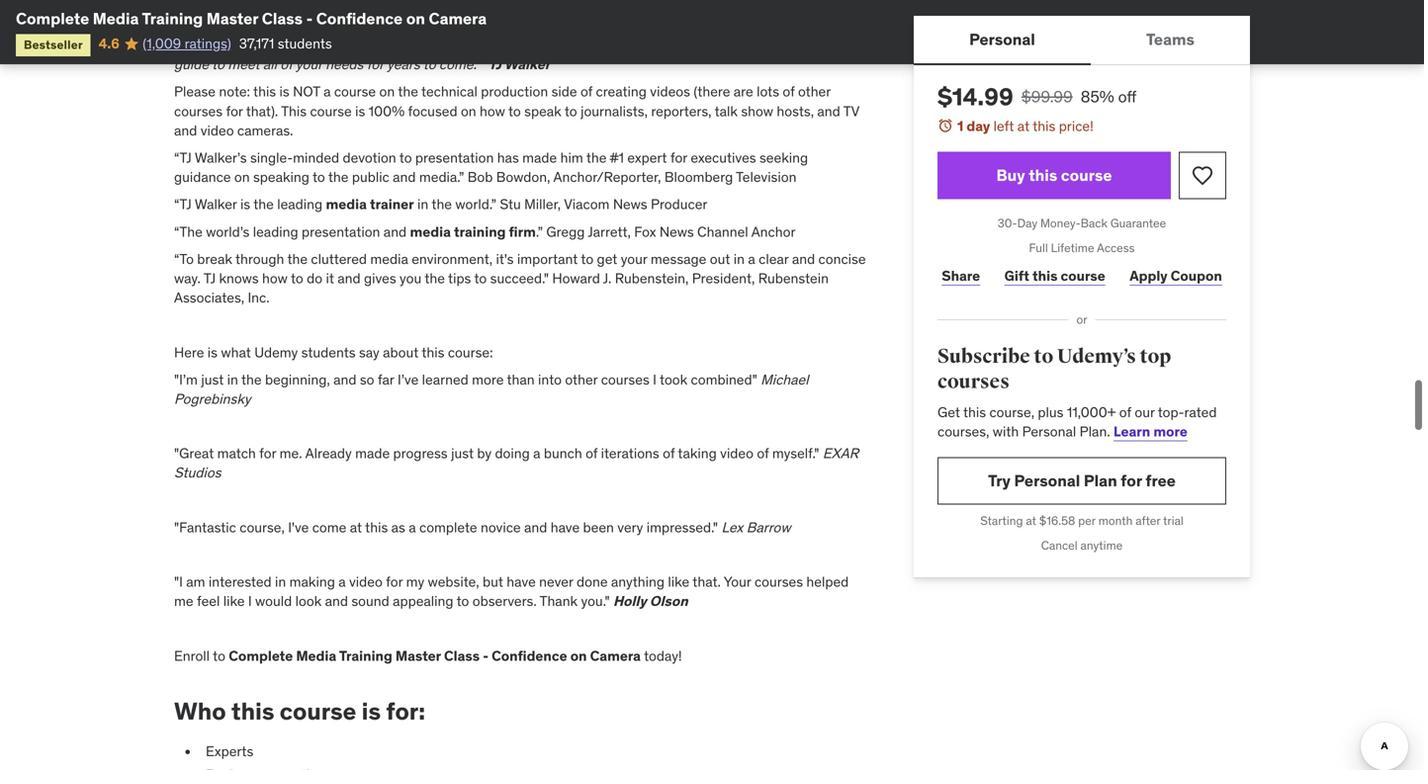 Task type: describe. For each thing, give the bounding box(es) containing it.
the down congress
[[546, 36, 566, 54]]

speak
[[524, 102, 561, 120]]

$14.99
[[938, 82, 1013, 112]]

ministers,
[[364, 17, 424, 35]]

learn more link
[[1114, 423, 1188, 440]]

made inside please note: this is not a course on the technical production side of creating videos (there are lots of other courses for that). this course is 100% focused on how to speak to journalists, reporters, talk show hosts, and tv and video cameras. "tj walker's single-minded devotion to presentation has made him the #1 expert for executives seeking guidance on speaking to the public and media." bob bowdon, anchor/reporter, bloomberg television "tj walker is the leading media trainer in the world." stu miller, viacom news producer "the world's leading presentation and media training firm ." gregg jarrett, fox news channel anchor "to break through the cluttered media environment, it's important to get your message out in a clear and concise way. tj knows how to do it and gives you the tips to succeed." howard j. rubenstein, president, rubenstein associates, inc.
[[522, 149, 557, 167]]

journalists,
[[580, 102, 648, 120]]

and down countries, at top left
[[270, 36, 293, 54]]

1 vertical spatial -
[[483, 647, 489, 665]]

world's
[[206, 223, 250, 241]]

bestseller
[[24, 37, 83, 52]]

back
[[1081, 216, 1108, 231]]

to down ratings)
[[212, 56, 224, 73]]

this right gift
[[1032, 267, 1058, 285]]

look
[[295, 593, 322, 610]]

cluttered
[[311, 250, 367, 268]]

through
[[235, 250, 284, 268]]

and up rubenstein
[[792, 250, 815, 268]]

to right devotion
[[399, 149, 412, 167]]

in inside "i am interested in making a video for my website, but have never done anything like that. your courses helped me feel like i would look and sound appealing to observers. thank you."
[[275, 573, 286, 591]]

courses inside "i am interested in making a video for my website, but have never done anything like that. your courses helped me feel like i would look and sound appealing to observers. thank you."
[[755, 573, 803, 591]]

television
[[736, 168, 797, 186]]

me.
[[280, 445, 302, 462]]

100%
[[369, 102, 405, 120]]

have for been
[[551, 519, 580, 536]]

to down the side
[[565, 102, 577, 120]]

and down please
[[174, 122, 197, 139]]

for inside "i am interested in making a video for my website, but have never done anything like that. your courses helped me feel like i would look and sound appealing to observers. thank you."
[[386, 573, 403, 591]]

this up learned
[[422, 343, 445, 361]]

countries,
[[259, 17, 320, 35]]

1 horizontal spatial presentation
[[415, 149, 494, 167]]

rubenstein
[[758, 269, 829, 287]]

of right bunch
[[586, 445, 598, 462]]

the down media." at left
[[432, 196, 452, 213]]

(there
[[694, 83, 730, 101]]

knows
[[219, 269, 259, 287]]

the left #1 on the left of the page
[[586, 149, 607, 167]]

try
[[988, 471, 1011, 491]]

executives
[[691, 149, 756, 167]]

get this course, plus 11,000+ of our top-rated courses, with personal plan.
[[938, 403, 1217, 440]]

him
[[560, 149, 583, 167]]

took
[[660, 371, 687, 389]]

trial
[[1163, 513, 1184, 529]]

the up 'do'
[[287, 250, 308, 268]]

#1
[[610, 149, 624, 167]]

a inside "i am interested in making a video for my website, but have never done anything like that. your courses helped me feel like i would look and sound appealing to observers. thank you."
[[338, 573, 346, 591]]

"great match for me. already made progress just by doing a bunch of iterations of taking video of myself."
[[174, 445, 823, 462]]

0 horizontal spatial more
[[472, 371, 504, 389]]

course, inside get this course, plus 11,000+ of our top-rated courses, with personal plan.
[[989, 403, 1034, 421]]

doing
[[495, 445, 530, 462]]

say
[[359, 343, 380, 361]]

beginning,
[[265, 371, 330, 389]]

congress
[[504, 17, 563, 35]]

a left clear
[[748, 250, 755, 268]]

resource
[[715, 36, 769, 54]]

course down 'not'
[[310, 102, 352, 120]]

have for never
[[507, 573, 536, 591]]

your
[[724, 573, 751, 591]]

who
[[174, 697, 226, 726]]

anything
[[611, 573, 665, 591]]

training inside with more than 10,000 people across the globe, including presidents of countries, prime ministers, members of congress and parliaments, nobel peace prize winners, miss universes and professional athletes. i want you to have the ultimate media training resource and reference guide to meet all of your needs for years to come. "
[[665, 36, 712, 54]]

more for with
[[530, 0, 562, 15]]

course for who this course is for:
[[280, 697, 356, 726]]

2 horizontal spatial i
[[653, 371, 657, 389]]

on down walker's
[[234, 168, 250, 186]]

this left as
[[365, 519, 388, 536]]

you inside with more than 10,000 people across the globe, including presidents of countries, prime ministers, members of congress and parliaments, nobel peace prize winners, miss universes and professional athletes. i want you to have the ultimate media training resource and reference guide to meet all of your needs for years to come. "
[[473, 36, 494, 54]]

with more than 10,000 people across the globe, including presidents of countries, prime ministers, members of congress and parliaments, nobel peace prize winners, miss universes and professional athletes. i want you to have the ultimate media training resource and reference guide to meet all of your needs for years to come. "
[[174, 0, 859, 73]]

and left tv
[[817, 102, 840, 120]]

1 horizontal spatial tj
[[488, 56, 501, 73]]

0 horizontal spatial class
[[262, 8, 303, 29]]

presidents
[[174, 17, 240, 35]]

olson
[[650, 593, 688, 610]]

all
[[263, 56, 277, 73]]

courses,
[[938, 423, 989, 440]]

this inside get this course, plus 11,000+ of our top-rated courses, with personal plan.
[[963, 403, 986, 421]]

1 vertical spatial news
[[659, 223, 694, 241]]

day
[[1017, 216, 1037, 231]]

never
[[539, 573, 573, 591]]

gift
[[1004, 267, 1029, 285]]

0 horizontal spatial course,
[[240, 519, 285, 536]]

j.
[[603, 269, 611, 287]]

making
[[289, 573, 335, 591]]

"i'm
[[174, 371, 198, 389]]

"fantastic course, i've come at this as a complete novice and have been very impressed." lex barrow
[[174, 519, 791, 536]]

0 vertical spatial media
[[93, 8, 139, 29]]

to up tj walker
[[498, 36, 510, 54]]

1 horizontal spatial master
[[395, 647, 441, 665]]

and up trainer
[[393, 168, 416, 186]]

11,000+
[[1067, 403, 1116, 421]]

1 vertical spatial class
[[444, 647, 480, 665]]

"i
[[174, 573, 183, 591]]

been
[[583, 519, 614, 536]]

please
[[174, 83, 216, 101]]

bowdon,
[[496, 168, 550, 186]]

on up 100%
[[379, 83, 395, 101]]

experts
[[206, 742, 253, 760]]

universes
[[206, 36, 267, 54]]

at right left at the top right of page
[[1017, 117, 1030, 135]]

walker inside please note: this is not a course on the technical production side of creating videos (there are lots of other courses for that). this course is 100% focused on how to speak to journalists, reporters, talk show hosts, and tv and video cameras. "tj walker's single-minded devotion to presentation has made him the #1 expert for executives seeking guidance on speaking to the public and media." bob bowdon, anchor/reporter, bloomberg television "tj walker is the leading media trainer in the world." stu miller, viacom news producer "the world's leading presentation and media training firm ." gregg jarrett, fox news channel anchor "to break through the cluttered media environment, it's important to get your message out in a clear and concise way. tj knows how to do it and gives you the tips to succeed." howard j. rubenstein, president, rubenstein associates, inc.
[[195, 196, 237, 213]]

channel
[[697, 223, 748, 241]]

and inside "i am interested in making a video for my website, but have never done anything like that. your courses helped me feel like i would look and sound appealing to observers. thank you."
[[325, 593, 348, 610]]

to down the production
[[508, 102, 521, 120]]

plan
[[1084, 471, 1117, 491]]

is left 100%
[[355, 102, 365, 120]]

tab list containing personal
[[914, 16, 1250, 65]]

media inside with more than 10,000 people across the globe, including presidents of countries, prime ministers, members of congress and parliaments, nobel peace prize winners, miss universes and professional athletes. i want you to have the ultimate media training resource and reference guide to meet all of your needs for years to come. "
[[624, 36, 662, 54]]

your inside with more than 10,000 people across the globe, including presidents of countries, prime ministers, members of congress and parliaments, nobel peace prize winners, miss universes and professional athletes. i want you to have the ultimate media training resource and reference guide to meet all of your needs for years to come. "
[[296, 56, 322, 73]]

ultimate
[[569, 36, 620, 54]]

athletes.
[[375, 36, 429, 54]]

in right trainer
[[417, 196, 429, 213]]

courses inside please note: this is not a course on the technical production side of creating videos (there are lots of other courses for that). this course is 100% focused on how to speak to journalists, reporters, talk show hosts, and tv and video cameras. "tj walker's single-minded devotion to presentation has made him the #1 expert for executives seeking guidance on speaking to the public and media." bob bowdon, anchor/reporter, bloomberg television "tj walker is the leading media trainer in the world." stu miller, viacom news producer "the world's leading presentation and media training firm ." gregg jarrett, fox news channel anchor "to break through the cluttered media environment, it's important to get your message out in a clear and concise way. tj knows how to do it and gives you the tips to succeed." howard j. rubenstein, president, rubenstein associates, inc.
[[174, 102, 223, 120]]

jarrett,
[[588, 223, 631, 241]]

to right "tips"
[[474, 269, 487, 287]]

37,171
[[239, 35, 274, 52]]

video inside please note: this is not a course on the technical production side of creating videos (there are lots of other courses for that). this course is 100% focused on how to speak to journalists, reporters, talk show hosts, and tv and video cameras. "tj walker's single-minded devotion to presentation has made him the #1 expert for executives seeking guidance on speaking to the public and media." bob bowdon, anchor/reporter, bloomberg television "tj walker is the leading media trainer in the world." stu miller, viacom news producer "the world's leading presentation and media training firm ." gregg jarrett, fox news channel anchor "to break through the cluttered media environment, it's important to get your message out in a clear and concise way. tj knows how to do it and gives you the tips to succeed." howard j. rubenstein, president, rubenstein associates, inc.
[[200, 122, 234, 139]]

a right doing
[[533, 445, 540, 462]]

seeking
[[759, 149, 808, 167]]

0 horizontal spatial presentation
[[302, 223, 380, 241]]

for left free on the right
[[1121, 471, 1142, 491]]

$14.99 $99.99 85% off
[[938, 82, 1137, 112]]

1 vertical spatial how
[[262, 269, 288, 287]]

producer
[[651, 196, 707, 213]]

1 "tj from the top
[[174, 149, 192, 167]]

devotion
[[343, 149, 396, 167]]

i inside "i am interested in making a video for my website, but have never done anything like that. your courses helped me feel like i would look and sound appealing to observers. thank you."
[[248, 593, 252, 610]]

for down note:
[[226, 102, 243, 120]]

talk
[[715, 102, 738, 120]]

0 horizontal spatial than
[[507, 371, 535, 389]]

$16.58
[[1039, 513, 1075, 529]]

far
[[378, 371, 394, 389]]

of up universes
[[244, 17, 256, 35]]

guidance
[[174, 168, 231, 186]]

at right "come"
[[350, 519, 362, 536]]

0 vertical spatial training
[[142, 8, 203, 29]]

access
[[1097, 240, 1135, 256]]

on down technical on the left top
[[461, 102, 476, 120]]

have inside with more than 10,000 people across the globe, including presidents of countries, prime ministers, members of congress and parliaments, nobel peace prize winners, miss universes and professional athletes. i want you to have the ultimate media training resource and reference guide to meet all of your needs for years to come. "
[[513, 36, 543, 54]]

to inside subscribe to udemy's top courses
[[1034, 345, 1053, 369]]

0 horizontal spatial other
[[565, 371, 598, 389]]

is left for:
[[362, 697, 381, 726]]

0 horizontal spatial complete
[[16, 8, 89, 29]]

in right out
[[734, 250, 745, 268]]

1 vertical spatial leading
[[253, 223, 298, 241]]

get
[[597, 250, 617, 268]]

on down you."
[[570, 647, 587, 665]]

the left "tips"
[[425, 269, 445, 287]]

"i'm just in the beginning, and so far i've learned more than into other courses i took combined"
[[174, 371, 761, 389]]

of right members
[[489, 17, 501, 35]]

show
[[741, 102, 773, 120]]

globe,
[[756, 0, 794, 15]]

apply coupon
[[1130, 267, 1222, 285]]

."
[[536, 223, 543, 241]]

to left "get"
[[581, 250, 594, 268]]

to right enroll on the left
[[213, 647, 225, 665]]

the down speaking
[[253, 196, 274, 213]]

with inside get this course, plus 11,000+ of our top-rated courses, with personal plan.
[[993, 423, 1019, 440]]

it
[[326, 269, 334, 287]]

0 horizontal spatial confidence
[[316, 8, 403, 29]]

course for gift this course
[[1061, 267, 1105, 285]]

the down 'minded'
[[328, 168, 349, 186]]

of up hosts, on the top of page
[[783, 83, 795, 101]]

i inside with more than 10,000 people across the globe, including presidents of countries, prime ministers, members of congress and parliaments, nobel peace prize winners, miss universes and professional athletes. i want you to have the ultimate media training resource and reference guide to meet all of your needs for years to come. "
[[432, 36, 436, 54]]

to left 'do'
[[291, 269, 303, 287]]

a right as
[[409, 519, 416, 536]]

apply coupon button
[[1125, 256, 1226, 296]]

courses left "took"
[[601, 371, 650, 389]]

course down needs
[[334, 83, 376, 101]]

a right 'not'
[[323, 83, 331, 101]]

lex
[[721, 519, 743, 536]]

expert
[[627, 149, 667, 167]]

money-
[[1040, 216, 1081, 231]]

and down trainer
[[384, 223, 407, 241]]

gift this course
[[1004, 267, 1105, 285]]

1 vertical spatial complete
[[229, 647, 293, 665]]

you."
[[581, 593, 610, 610]]

and right it
[[337, 269, 361, 287]]

this inside button
[[1029, 165, 1057, 185]]

you inside please note: this is not a course on the technical production side of creating videos (there are lots of other courses for that). this course is 100% focused on how to speak to journalists, reporters, talk show hosts, and tv and video cameras. "tj walker's single-minded devotion to presentation has made him the #1 expert for executives seeking guidance on speaking to the public and media." bob bowdon, anchor/reporter, bloomberg television "tj walker is the leading media trainer in the world." stu miller, viacom news producer "the world's leading presentation and media training firm ." gregg jarrett, fox news channel anchor "to break through the cluttered media environment, it's important to get your message out in a clear and concise way. tj knows how to do it and gives you the tips to succeed." howard j. rubenstein, president, rubenstein associates, inc.
[[400, 269, 422, 287]]

1 horizontal spatial training
[[339, 647, 392, 665]]

the down the years
[[398, 83, 418, 101]]

on up athletes.
[[406, 8, 425, 29]]

than inside with more than 10,000 people across the globe, including presidents of countries, prime ministers, members of congress and parliaments, nobel peace prize winners, miss universes and professional athletes. i want you to have the ultimate media training resource and reference guide to meet all of your needs for years to come. "
[[565, 0, 593, 15]]



Task type: locate. For each thing, give the bounding box(es) containing it.
who this course is for:
[[174, 697, 425, 726]]

2 vertical spatial more
[[1153, 423, 1188, 440]]

more up congress
[[530, 0, 562, 15]]

holly olson
[[613, 593, 688, 610]]

complete media training master class - confidence on camera
[[16, 8, 487, 29]]

free
[[1146, 471, 1176, 491]]

1 horizontal spatial with
[[993, 423, 1019, 440]]

for left me.
[[259, 445, 276, 462]]

0 vertical spatial like
[[668, 573, 689, 591]]

gives
[[364, 269, 396, 287]]

apply
[[1130, 267, 1168, 285]]

for inside with more than 10,000 people across the globe, including presidents of countries, prime ministers, members of congress and parliaments, nobel peace prize winners, miss universes and professional athletes. i want you to have the ultimate media training resource and reference guide to meet all of your needs for years to come. "
[[367, 56, 384, 73]]

1 vertical spatial just
[[451, 445, 474, 462]]

not
[[293, 83, 320, 101]]

tj walker
[[488, 56, 550, 73]]

miller,
[[524, 196, 561, 213]]

course for buy this course
[[1061, 165, 1112, 185]]

come
[[312, 519, 346, 536]]

here
[[174, 343, 204, 361]]

1 vertical spatial presentation
[[302, 223, 380, 241]]

people
[[643, 0, 685, 15]]

of left our in the right of the page
[[1119, 403, 1131, 421]]

subscribe
[[938, 345, 1030, 369]]

walker up the production
[[504, 56, 550, 73]]

0 vertical spatial complete
[[16, 8, 89, 29]]

0 horizontal spatial walker
[[195, 196, 237, 213]]

lots
[[757, 83, 779, 101]]

about
[[383, 343, 419, 361]]

trainer
[[370, 196, 414, 213]]

training down sound on the left bottom
[[339, 647, 392, 665]]

michael pogrebinsky
[[174, 371, 809, 408]]

break
[[197, 250, 232, 268]]

is up this in the top of the page
[[279, 83, 289, 101]]

howard
[[552, 269, 600, 287]]

and down prize
[[773, 36, 796, 54]]

tj right "
[[488, 56, 501, 73]]

by
[[477, 445, 492, 462]]

1 vertical spatial confidence
[[492, 647, 567, 665]]

1 horizontal spatial your
[[621, 250, 647, 268]]

more inside with more than 10,000 people across the globe, including presidents of countries, prime ministers, members of congress and parliaments, nobel peace prize winners, miss universes and professional athletes. i want you to have the ultimate media training resource and reference guide to meet all of your needs for years to come. "
[[530, 0, 562, 15]]

have down congress
[[513, 36, 543, 54]]

0 vertical spatial master
[[206, 8, 258, 29]]

master up universes
[[206, 8, 258, 29]]

tv
[[843, 102, 859, 120]]

0 horizontal spatial with
[[501, 0, 527, 15]]

0 vertical spatial leading
[[277, 196, 323, 213]]

complete
[[16, 8, 89, 29], [229, 647, 293, 665]]

1 vertical spatial your
[[621, 250, 647, 268]]

0 vertical spatial your
[[296, 56, 322, 73]]

1 vertical spatial master
[[395, 647, 441, 665]]

1 vertical spatial media
[[296, 647, 336, 665]]

so
[[360, 371, 374, 389]]

into
[[538, 371, 562, 389]]

1 vertical spatial walker
[[195, 196, 237, 213]]

class up 37,171 students
[[262, 8, 303, 29]]

0 horizontal spatial tj
[[204, 269, 216, 287]]

including
[[797, 0, 854, 15]]

media down parliaments,
[[624, 36, 662, 54]]

0 horizontal spatial just
[[201, 371, 224, 389]]

of left "taking"
[[663, 445, 675, 462]]

video
[[200, 122, 234, 139], [720, 445, 754, 462], [349, 573, 383, 591]]

personal
[[969, 29, 1035, 49], [1022, 423, 1076, 440], [1014, 471, 1080, 491]]

0 vertical spatial walker
[[504, 56, 550, 73]]

1 vertical spatial tj
[[204, 269, 216, 287]]

1 horizontal spatial confidence
[[492, 647, 567, 665]]

have left 'been'
[[551, 519, 580, 536]]

course left for:
[[280, 697, 356, 726]]

myself."
[[772, 445, 819, 462]]

with inside with more than 10,000 people across the globe, including presidents of countries, prime ministers, members of congress and parliaments, nobel peace prize winners, miss universes and professional athletes. i want you to have the ultimate media training resource and reference guide to meet all of your needs for years to come. "
[[501, 0, 527, 15]]

president,
[[692, 269, 755, 287]]

in up would
[[275, 573, 286, 591]]

price!
[[1059, 117, 1094, 135]]

ratings)
[[185, 35, 231, 52]]

2 vertical spatial i
[[248, 593, 252, 610]]

0 vertical spatial -
[[306, 8, 313, 29]]

just up pogrebinsky
[[201, 371, 224, 389]]

$99.99
[[1021, 87, 1073, 107]]

day
[[967, 117, 990, 135]]

barrow
[[746, 519, 791, 536]]

training up (1,009
[[142, 8, 203, 29]]

course inside button
[[1061, 165, 1112, 185]]

class
[[262, 8, 303, 29], [444, 647, 480, 665]]

0 vertical spatial just
[[201, 371, 224, 389]]

1 horizontal spatial like
[[668, 573, 689, 591]]

0 vertical spatial "tj
[[174, 149, 192, 167]]

class down appealing
[[444, 647, 480, 665]]

1 vertical spatial like
[[223, 593, 245, 610]]

important
[[517, 250, 578, 268]]

in down 'what'
[[227, 371, 238, 389]]

tab list
[[914, 16, 1250, 65]]

side
[[551, 83, 577, 101]]

confidence down observers.
[[492, 647, 567, 665]]

0 vertical spatial with
[[501, 0, 527, 15]]

buy this course button
[[938, 152, 1171, 199]]

novice
[[481, 519, 521, 536]]

this
[[281, 102, 307, 120]]

course, left i've
[[240, 519, 285, 536]]

and right novice
[[524, 519, 547, 536]]

0 horizontal spatial news
[[613, 196, 647, 213]]

complete
[[419, 519, 477, 536]]

match
[[217, 445, 256, 462]]

courses inside subscribe to udemy's top courses
[[938, 370, 1010, 394]]

are
[[734, 83, 753, 101]]

1 horizontal spatial media
[[296, 647, 336, 665]]

0 horizontal spatial master
[[206, 8, 258, 29]]

my
[[406, 573, 424, 591]]

to inside "i am interested in making a video for my website, but have never done anything like that. your courses helped me feel like i would look and sound appealing to observers. thank you."
[[457, 593, 469, 610]]

leading up through
[[253, 223, 298, 241]]

1 vertical spatial camera
[[590, 647, 641, 665]]

1 horizontal spatial video
[[349, 573, 383, 591]]

this down the $99.99
[[1033, 117, 1056, 135]]

course, left plus
[[989, 403, 1034, 421]]

1 horizontal spatial walker
[[504, 56, 550, 73]]

our
[[1135, 403, 1155, 421]]

have inside "i am interested in making a video for my website, but have never done anything like that. your courses helped me feel like i would look and sound appealing to observers. thank you."
[[507, 573, 536, 591]]

is right here
[[207, 343, 218, 361]]

minded
[[293, 149, 339, 167]]

0 vertical spatial you
[[473, 36, 494, 54]]

the down 'what'
[[241, 371, 262, 389]]

1 vertical spatial training
[[339, 647, 392, 665]]

training down world."
[[454, 223, 506, 241]]

0 vertical spatial how
[[480, 102, 505, 120]]

speaking
[[253, 168, 309, 186]]

you up "
[[473, 36, 494, 54]]

0 vertical spatial i
[[432, 36, 436, 54]]

personal down plus
[[1022, 423, 1076, 440]]

needs
[[326, 56, 363, 73]]

0 vertical spatial personal
[[969, 29, 1035, 49]]

and left so
[[333, 371, 356, 389]]

0 horizontal spatial video
[[200, 122, 234, 139]]

1 horizontal spatial i
[[432, 36, 436, 54]]

focused
[[408, 102, 457, 120]]

leading down speaking
[[277, 196, 323, 213]]

0 vertical spatial more
[[530, 0, 562, 15]]

1 horizontal spatial other
[[798, 83, 831, 101]]

this up "experts"
[[231, 697, 274, 726]]

the up peace
[[732, 0, 753, 15]]

1 horizontal spatial more
[[530, 0, 562, 15]]

to right the years
[[423, 56, 436, 73]]

alarm image
[[938, 118, 953, 134]]

tj inside please note: this is not a course on the technical production side of creating videos (there are lots of other courses for that). this course is 100% focused on how to speak to journalists, reporters, talk show hosts, and tv and video cameras. "tj walker's single-minded devotion to presentation has made him the #1 expert for executives seeking guidance on speaking to the public and media." bob bowdon, anchor/reporter, bloomberg television "tj walker is the leading media trainer in the world." stu miller, viacom news producer "the world's leading presentation and media training firm ." gregg jarrett, fox news channel anchor "to break through the cluttered media environment, it's important to get your message out in a clear and concise way. tj knows how to do it and gives you the tips to succeed." howard j. rubenstein, president, rubenstein associates, inc.
[[204, 269, 216, 287]]

0 vertical spatial students
[[278, 35, 332, 52]]

of right all
[[280, 56, 292, 73]]

4.6
[[99, 35, 120, 52]]

try personal plan for free
[[988, 471, 1176, 491]]

i left "took"
[[653, 371, 657, 389]]

1 horizontal spatial camera
[[590, 647, 641, 665]]

0 vertical spatial video
[[200, 122, 234, 139]]

appealing
[[393, 593, 453, 610]]

wishlist image
[[1191, 164, 1214, 187]]

stu
[[500, 196, 521, 213]]

anchor
[[751, 223, 795, 241]]

how down the production
[[480, 102, 505, 120]]

teams
[[1146, 29, 1195, 49]]

you right gives
[[400, 269, 422, 287]]

of right the side
[[580, 83, 592, 101]]

1 vertical spatial students
[[301, 343, 356, 361]]

cancel
[[1041, 538, 1078, 553]]

2 vertical spatial personal
[[1014, 471, 1080, 491]]

0 vertical spatial than
[[565, 0, 593, 15]]

1 vertical spatial personal
[[1022, 423, 1076, 440]]

- left prime
[[306, 8, 313, 29]]

2 vertical spatial video
[[349, 573, 383, 591]]

0 horizontal spatial media
[[93, 8, 139, 29]]

personal inside get this course, plus 11,000+ of our top-rated courses, with personal plan.
[[1022, 423, 1076, 440]]

learned
[[422, 371, 469, 389]]

video up walker's
[[200, 122, 234, 139]]

succeed."
[[490, 269, 549, 287]]

your
[[296, 56, 322, 73], [621, 250, 647, 268]]

plan.
[[1080, 423, 1110, 440]]

of left the myself."
[[757, 445, 769, 462]]

1 vertical spatial have
[[551, 519, 580, 536]]

0 vertical spatial other
[[798, 83, 831, 101]]

course up back
[[1061, 165, 1112, 185]]

news up fox
[[613, 196, 647, 213]]

training down nobel
[[665, 36, 712, 54]]

camera
[[429, 8, 487, 29], [590, 647, 641, 665]]

other inside please note: this is not a course on the technical production side of creating videos (there are lots of other courses for that). this course is 100% focused on how to speak to journalists, reporters, talk show hosts, and tv and video cameras. "tj walker's single-minded devotion to presentation has made him the #1 expert for executives seeking guidance on speaking to the public and media." bob bowdon, anchor/reporter, bloomberg television "tj walker is the leading media trainer in the world." stu miller, viacom news producer "the world's leading presentation and media training firm ." gregg jarrett, fox news channel anchor "to break through the cluttered media environment, it's important to get your message out in a clear and concise way. tj knows how to do it and gives you the tips to succeed." howard j. rubenstein, president, rubenstein associates, inc.
[[798, 83, 831, 101]]

confidence up professional
[[316, 8, 403, 29]]

1 vertical spatial i
[[653, 371, 657, 389]]

learn
[[1114, 423, 1150, 440]]

anytime
[[1080, 538, 1123, 553]]

0 vertical spatial confidence
[[316, 8, 403, 29]]

0 vertical spatial training
[[665, 36, 712, 54]]

out
[[710, 250, 730, 268]]

news up message
[[659, 223, 694, 241]]

full
[[1029, 240, 1048, 256]]

2 horizontal spatial video
[[720, 445, 754, 462]]

1 horizontal spatial you
[[473, 36, 494, 54]]

am
[[186, 573, 205, 591]]

and up ultimate
[[566, 17, 589, 35]]

month
[[1098, 513, 1133, 529]]

other up hosts, on the top of page
[[798, 83, 831, 101]]

0 horizontal spatial camera
[[429, 8, 487, 29]]

0 vertical spatial made
[[522, 149, 557, 167]]

1 horizontal spatial just
[[451, 445, 474, 462]]

would
[[255, 593, 292, 610]]

for:
[[386, 697, 425, 726]]

0 horizontal spatial you
[[400, 269, 422, 287]]

bob
[[468, 168, 493, 186]]

0 horizontal spatial training
[[454, 223, 506, 241]]

0 horizontal spatial training
[[142, 8, 203, 29]]

for left my
[[386, 573, 403, 591]]

this
[[253, 83, 276, 101], [1033, 117, 1056, 135], [1029, 165, 1057, 185], [1032, 267, 1058, 285], [422, 343, 445, 361], [963, 403, 986, 421], [365, 519, 388, 536], [231, 697, 274, 726]]

per
[[1078, 513, 1096, 529]]

at inside starting at $16.58 per month after trial cancel anytime
[[1026, 513, 1036, 529]]

more down course: on the left top of page
[[472, 371, 504, 389]]

0 vertical spatial course,
[[989, 403, 1034, 421]]

master
[[206, 8, 258, 29], [395, 647, 441, 665]]

at left "$16.58"
[[1026, 513, 1036, 529]]

buy this course
[[996, 165, 1112, 185]]

1 vertical spatial you
[[400, 269, 422, 287]]

1 vertical spatial training
[[454, 223, 506, 241]]

0 vertical spatial camera
[[429, 8, 487, 29]]

of inside get this course, plus 11,000+ of our top-rated courses, with personal plan.
[[1119, 403, 1131, 421]]

courses down subscribe
[[938, 370, 1010, 394]]

fox
[[634, 223, 656, 241]]

media down public
[[326, 196, 367, 213]]

tj up associates,
[[204, 269, 216, 287]]

this up that).
[[253, 83, 276, 101]]

0 vertical spatial presentation
[[415, 149, 494, 167]]

0 vertical spatial class
[[262, 8, 303, 29]]

1 horizontal spatial news
[[659, 223, 694, 241]]

1 vertical spatial made
[[355, 445, 390, 462]]

-
[[306, 8, 313, 29], [483, 647, 489, 665]]

this inside please note: this is not a course on the technical production side of creating videos (there are lots of other courses for that). this course is 100% focused on how to speak to journalists, reporters, talk show hosts, and tv and video cameras. "tj walker's single-minded devotion to presentation has made him the #1 expert for executives seeking guidance on speaking to the public and media." bob bowdon, anchor/reporter, bloomberg television "tj walker is the leading media trainer in the world." stu miller, viacom news producer "the world's leading presentation and media training firm ." gregg jarrett, fox news channel anchor "to break through the cluttered media environment, it's important to get your message out in a clear and concise way. tj knows how to do it and gives you the tips to succeed." howard j. rubenstein, president, rubenstein associates, inc.
[[253, 83, 276, 101]]

share
[[942, 267, 980, 285]]

1 horizontal spatial -
[[483, 647, 489, 665]]

courses down please
[[174, 102, 223, 120]]

is up world's
[[240, 196, 250, 213]]

0 horizontal spatial i
[[248, 593, 252, 610]]

want
[[439, 36, 469, 54]]

2 "tj from the top
[[174, 196, 192, 213]]

1 horizontal spatial made
[[522, 149, 557, 167]]

to down 'minded'
[[313, 168, 325, 186]]

0 vertical spatial have
[[513, 36, 543, 54]]

your inside please note: this is not a course on the technical production side of creating videos (there are lots of other courses for that). this course is 100% focused on how to speak to journalists, reporters, talk show hosts, and tv and video cameras. "tj walker's single-minded devotion to presentation has made him the #1 expert for executives seeking guidance on speaking to the public and media." bob bowdon, anchor/reporter, bloomberg television "tj walker is the leading media trainer in the world." stu miller, viacom news producer "the world's leading presentation and media training firm ." gregg jarrett, fox news channel anchor "to break through the cluttered media environment, it's important to get your message out in a clear and concise way. tj knows how to do it and gives you the tips to succeed." howard j. rubenstein, president, rubenstein associates, inc.
[[621, 250, 647, 268]]

1 horizontal spatial complete
[[229, 647, 293, 665]]

more for learn
[[1153, 423, 1188, 440]]

0 vertical spatial news
[[613, 196, 647, 213]]

0 horizontal spatial made
[[355, 445, 390, 462]]

10,000
[[596, 0, 640, 15]]

1 vertical spatial "tj
[[174, 196, 192, 213]]

i down interested
[[248, 593, 252, 610]]

guarantee
[[1110, 216, 1166, 231]]

personal inside button
[[969, 29, 1035, 49]]

"great
[[174, 445, 214, 462]]

environment,
[[412, 250, 493, 268]]

but
[[483, 573, 503, 591]]

1 horizontal spatial than
[[565, 0, 593, 15]]

0 horizontal spatial like
[[223, 593, 245, 610]]

media up gives
[[370, 250, 408, 268]]

walker's
[[195, 149, 247, 167]]

1 horizontal spatial training
[[665, 36, 712, 54]]

made right already
[[355, 445, 390, 462]]

1 vertical spatial video
[[720, 445, 754, 462]]

observers.
[[472, 593, 537, 610]]

video inside "i am interested in making a video for my website, but have never done anything like that. your courses helped me feel like i would look and sound appealing to observers. thank you."
[[349, 573, 383, 591]]

presentation
[[415, 149, 494, 167], [302, 223, 380, 241]]

training inside please note: this is not a course on the technical production side of creating videos (there are lots of other courses for that). this course is 100% focused on how to speak to journalists, reporters, talk show hosts, and tv and video cameras. "tj walker's single-minded devotion to presentation has made him the #1 expert for executives seeking guidance on speaking to the public and media." bob bowdon, anchor/reporter, bloomberg television "tj walker is the leading media trainer in the world." stu miller, viacom news producer "the world's leading presentation and media training firm ." gregg jarrett, fox news channel anchor "to break through the cluttered media environment, it's important to get your message out in a clear and concise way. tj knows how to do it and gives you the tips to succeed." howard j. rubenstein, president, rubenstein associates, inc.
[[454, 223, 506, 241]]

complete up bestseller
[[16, 8, 89, 29]]

media up environment,
[[410, 223, 451, 241]]

for up bloomberg
[[670, 149, 687, 167]]

feel
[[197, 593, 220, 610]]

to left udemy's
[[1034, 345, 1053, 369]]

more down top- at the bottom right
[[1153, 423, 1188, 440]]

than left 10,000
[[565, 0, 593, 15]]

0 horizontal spatial how
[[262, 269, 288, 287]]

i left want
[[432, 36, 436, 54]]

personal up $14.99
[[969, 29, 1035, 49]]



Task type: vqa. For each thing, say whether or not it's contained in the screenshot.
Countries,
yes



